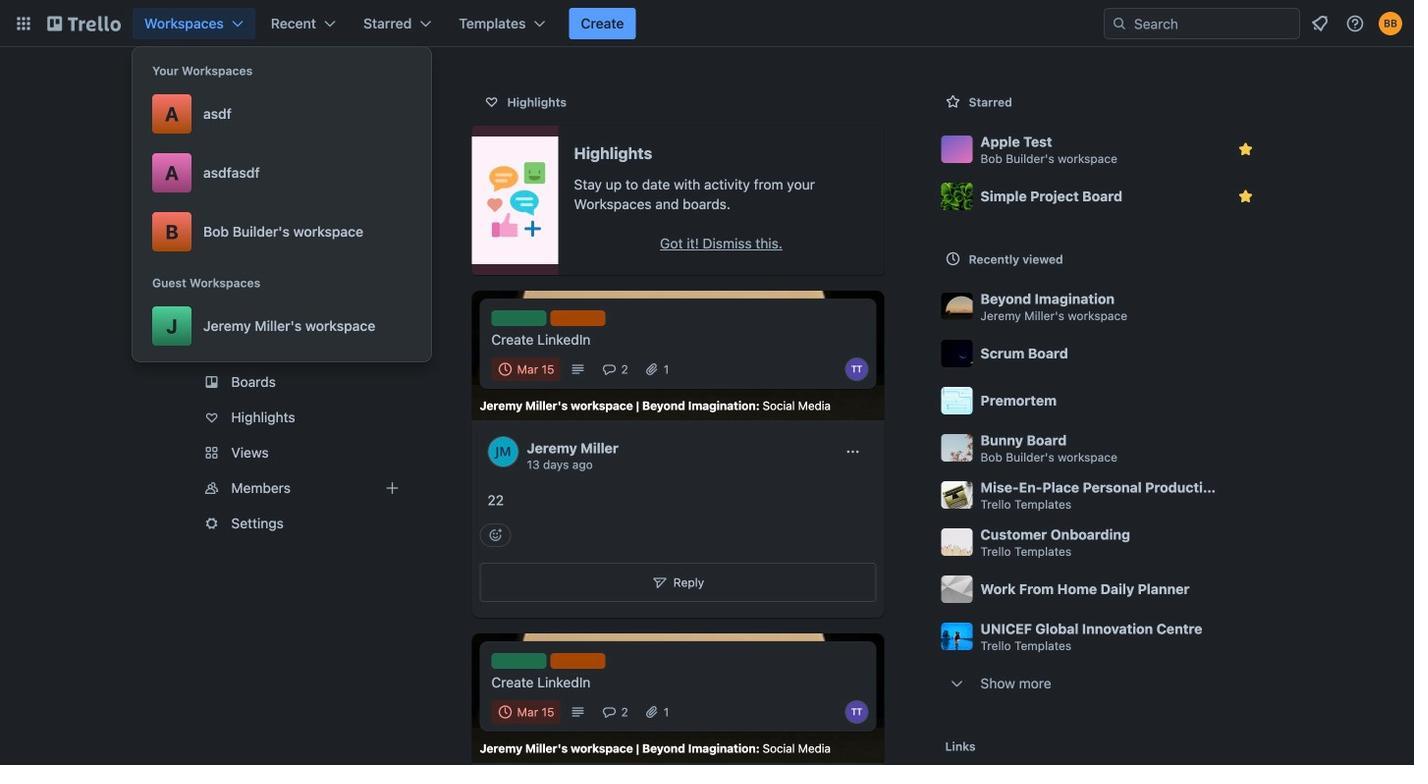 Task type: vqa. For each thing, say whether or not it's contained in the screenshot.
Trello Tip: Card labels! What do they mean? (Click for more info)
no



Task type: describe. For each thing, give the bounding box(es) containing it.
primary element
[[0, 0, 1415, 47]]

add image
[[381, 477, 404, 500]]

open information menu image
[[1346, 14, 1366, 33]]

bob builder (bobbuilder40) image
[[1379, 12, 1403, 35]]

back to home image
[[47, 8, 121, 39]]

0 notifications image
[[1309, 12, 1332, 35]]

search image
[[1112, 16, 1128, 31]]

color: green, title: none image for first color: orange, title: none image
[[492, 310, 547, 326]]



Task type: locate. For each thing, give the bounding box(es) containing it.
color: green, title: none image
[[492, 310, 547, 326], [492, 654, 547, 669]]

home image
[[169, 171, 192, 195]]

1 color: green, title: none image from the top
[[492, 310, 547, 326]]

add reaction image
[[480, 524, 511, 547]]

Search field
[[1104, 8, 1301, 39]]

template board image
[[169, 132, 192, 155]]

board image
[[169, 92, 192, 116]]

color: orange, title: none image
[[551, 310, 606, 326], [551, 654, 606, 669]]

1 vertical spatial color: orange, title: none image
[[551, 654, 606, 669]]

switch to… image
[[14, 14, 33, 33]]

2 color: orange, title: none image from the top
[[551, 654, 606, 669]]

1 color: orange, title: none image from the top
[[551, 310, 606, 326]]

0 vertical spatial color: green, title: none image
[[492, 310, 547, 326]]

0 vertical spatial color: orange, title: none image
[[551, 310, 606, 326]]

click to unstar simple project board. it will be removed from your starred list. image
[[1236, 187, 1256, 206]]

color: green, title: none image for 2nd color: orange, title: none image
[[492, 654, 547, 669]]

1 vertical spatial color: green, title: none image
[[492, 654, 547, 669]]

2 color: green, title: none image from the top
[[492, 654, 547, 669]]

click to unstar apple test. it will be removed from your starred list. image
[[1236, 140, 1256, 159]]



